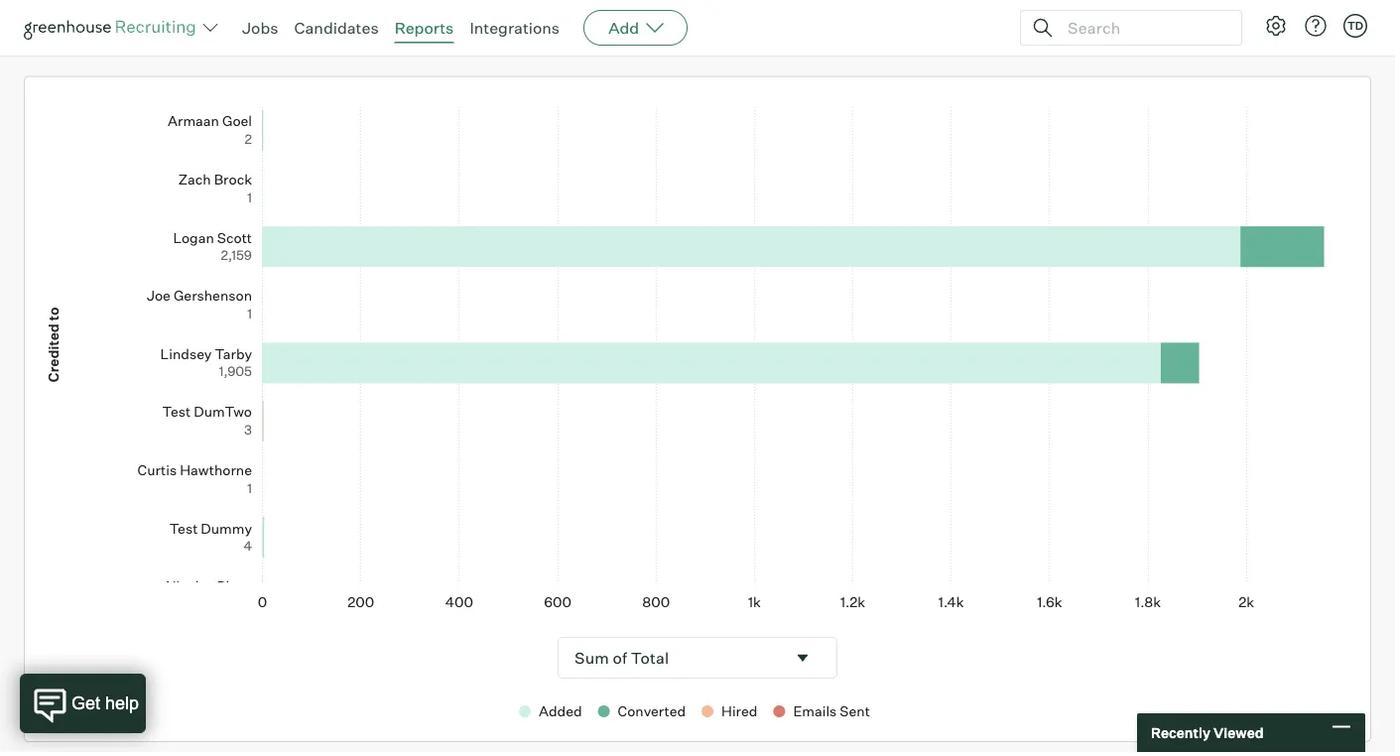 Task type: vqa. For each thing, say whether or not it's contained in the screenshot.
the 'results'
no



Task type: describe. For each thing, give the bounding box(es) containing it.
td button
[[1344, 14, 1367, 38]]

configure image
[[1264, 14, 1288, 38]]

filters and more ( 2 jobs
[[49, 9, 223, 29]]

filters
[[49, 9, 98, 29]]

recently viewed
[[1151, 724, 1264, 742]]

candidates link
[[294, 18, 379, 38]]

2
[[184, 11, 192, 28]]

toggle flyout image
[[793, 648, 813, 668]]

Mode Selector text field
[[559, 638, 785, 678]]

recently
[[1151, 724, 1211, 742]]

Search text field
[[1063, 13, 1224, 42]]

add button
[[584, 10, 688, 46]]

integrations link
[[470, 18, 560, 38]]

jobs
[[195, 11, 223, 28]]

jobs
[[242, 18, 278, 38]]

add
[[608, 18, 639, 38]]

greenhouse recruiting image
[[24, 16, 202, 40]]



Task type: locate. For each thing, give the bounding box(es) containing it.
reports
[[395, 18, 454, 38]]

integrations
[[470, 18, 560, 38]]

td button
[[1340, 10, 1371, 42]]

reports link
[[395, 18, 454, 38]]

candidates
[[294, 18, 379, 38]]

(
[[179, 11, 184, 28]]

jobs link
[[242, 18, 278, 38]]

and
[[101, 9, 130, 29]]

more
[[134, 9, 174, 29]]

viewed
[[1214, 724, 1264, 742]]

td
[[1347, 19, 1364, 32]]

None field
[[559, 638, 837, 678]]



